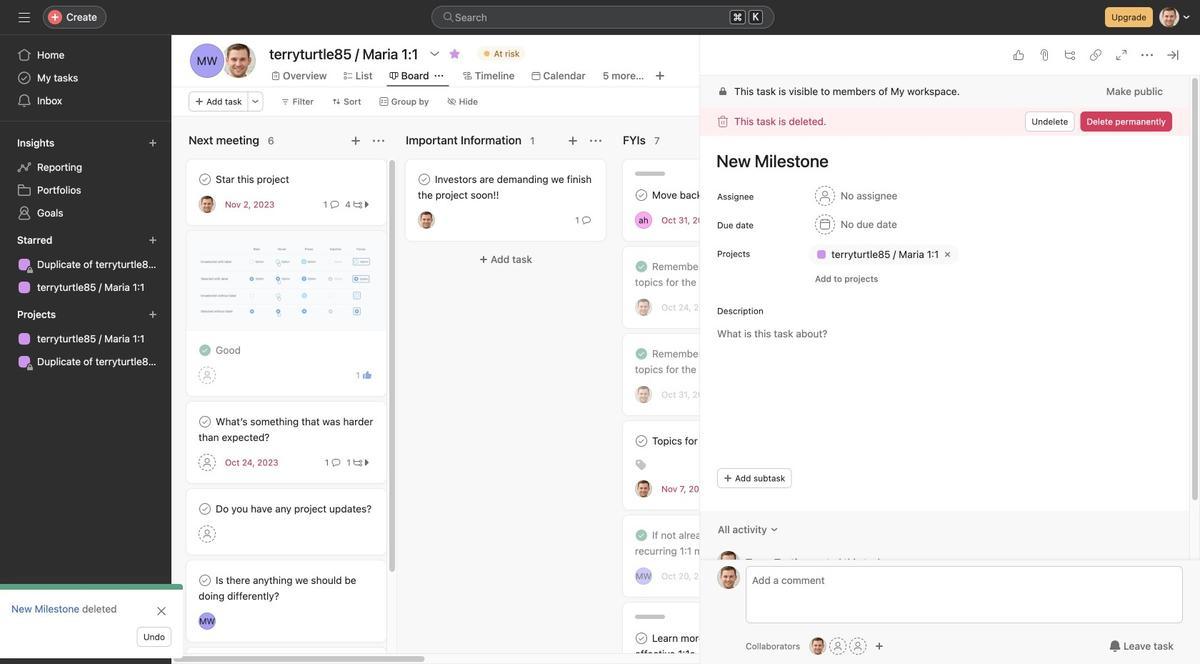 Task type: describe. For each thing, give the bounding box(es) containing it.
main content inside new milestone dialog
[[700, 76, 1190, 625]]

1 comment image
[[332, 458, 341, 467]]

Search tasks, projects, and more text field
[[432, 6, 775, 29]]

0 likes. click to like this task image
[[1014, 49, 1025, 61]]

all activity image
[[770, 525, 779, 534]]

remove image
[[942, 249, 954, 260]]

1 mark complete checkbox from the top
[[197, 171, 214, 188]]

remove from starred image
[[449, 48, 461, 59]]

1 horizontal spatial 1 comment image
[[583, 216, 591, 224]]

close image
[[156, 605, 167, 617]]

more section actions image
[[373, 135, 385, 147]]

completed image for topmost completed option
[[197, 342, 214, 359]]

attachments: add a file to this task, new milestone image
[[1039, 49, 1051, 61]]

1 completed image from the top
[[633, 258, 650, 275]]

1 horizontal spatial add or remove collaborators image
[[876, 642, 884, 650]]

0 horizontal spatial add or remove collaborators image
[[810, 638, 827, 655]]

hide sidebar image
[[19, 11, 30, 23]]

open user profile image
[[718, 566, 740, 589]]



Task type: locate. For each thing, give the bounding box(es) containing it.
insights element
[[0, 130, 172, 227]]

0 horizontal spatial completed checkbox
[[197, 342, 214, 359]]

add task image
[[350, 135, 362, 147]]

full screen image
[[1116, 49, 1128, 61]]

close details image
[[1168, 49, 1179, 61]]

toggle assignee popover image
[[418, 212, 435, 229], [635, 212, 653, 229], [635, 299, 653, 316], [635, 386, 653, 403], [635, 480, 653, 497]]

copy task link image
[[1091, 49, 1102, 61]]

0 vertical spatial completed checkbox
[[197, 342, 214, 359]]

1 vertical spatial completed image
[[633, 345, 650, 362]]

1 vertical spatial mark complete checkbox
[[197, 572, 214, 589]]

add or remove collaborators image
[[810, 638, 827, 655], [876, 642, 884, 650]]

toggle assignee popover image for the bottommost completed option
[[635, 568, 653, 585]]

1 completed checkbox from the top
[[633, 258, 650, 275]]

new milestone dialog
[[700, 35, 1201, 664]]

1 vertical spatial completed checkbox
[[633, 527, 650, 544]]

new insights image
[[149, 139, 157, 147]]

2 completed checkbox from the top
[[633, 345, 650, 362]]

add task image
[[568, 135, 579, 147]]

0 vertical spatial completed image
[[633, 258, 650, 275]]

toggle assignee popover image
[[199, 196, 216, 213], [635, 568, 653, 585], [199, 613, 216, 630]]

main content
[[700, 76, 1190, 625]]

show options image
[[429, 48, 441, 59]]

0 vertical spatial mark complete checkbox
[[197, 171, 214, 188]]

1 comment image
[[330, 200, 339, 209], [583, 216, 591, 224]]

mark complete image
[[416, 171, 433, 188], [197, 413, 214, 430], [197, 500, 214, 517], [197, 572, 214, 589], [633, 630, 650, 647]]

Mark complete checkbox
[[416, 171, 433, 188], [633, 187, 650, 204], [197, 413, 214, 430], [633, 432, 650, 450], [197, 500, 214, 517], [633, 630, 650, 647]]

0 vertical spatial completed checkbox
[[633, 258, 650, 275]]

global element
[[0, 35, 172, 121]]

1 vertical spatial completed checkbox
[[633, 345, 650, 362]]

0 vertical spatial completed image
[[197, 342, 214, 359]]

0 vertical spatial 1 comment image
[[330, 200, 339, 209]]

None text field
[[266, 41, 422, 66]]

Completed checkbox
[[633, 258, 650, 275], [633, 345, 650, 362]]

0 vertical spatial toggle assignee popover image
[[199, 196, 216, 213]]

Mark complete checkbox
[[197, 171, 214, 188], [197, 572, 214, 589]]

0 horizontal spatial completed image
[[197, 342, 214, 359]]

1 like. you liked this task image
[[363, 371, 372, 380]]

0 horizontal spatial 1 comment image
[[330, 200, 339, 209]]

completed image
[[197, 342, 214, 359], [633, 527, 650, 544]]

projects element
[[0, 302, 172, 376]]

1 vertical spatial completed image
[[633, 527, 650, 544]]

None field
[[432, 6, 775, 29]]

2 completed image from the top
[[633, 345, 650, 362]]

1 horizontal spatial completed checkbox
[[633, 527, 650, 544]]

mark complete image
[[197, 171, 214, 188], [633, 187, 650, 204], [633, 432, 650, 450]]

1 vertical spatial 1 comment image
[[583, 216, 591, 224]]

add items to starred image
[[149, 236, 157, 244]]

add subtask image
[[1065, 49, 1076, 61]]

2 mark complete checkbox from the top
[[197, 572, 214, 589]]

tab actions image
[[435, 71, 444, 80]]

completed image for the bottommost completed option
[[633, 527, 650, 544]]

2 vertical spatial toggle assignee popover image
[[199, 613, 216, 630]]

Completed checkbox
[[197, 342, 214, 359], [633, 527, 650, 544]]

1 vertical spatial toggle assignee popover image
[[635, 568, 653, 585]]

new project or portfolio image
[[149, 310, 157, 319]]

more actions for this task image
[[1142, 49, 1154, 61]]

toggle assignee popover image for 1st mark complete option from the top of the page
[[199, 196, 216, 213]]

starred element
[[0, 227, 172, 302]]

1 horizontal spatial completed image
[[633, 527, 650, 544]]

completed image
[[633, 258, 650, 275], [633, 345, 650, 362]]

more actions image
[[251, 97, 260, 106]]

Task Name text field
[[708, 144, 1173, 177]]



Task type: vqa. For each thing, say whether or not it's contained in the screenshot.
bottommost More actions icon
no



